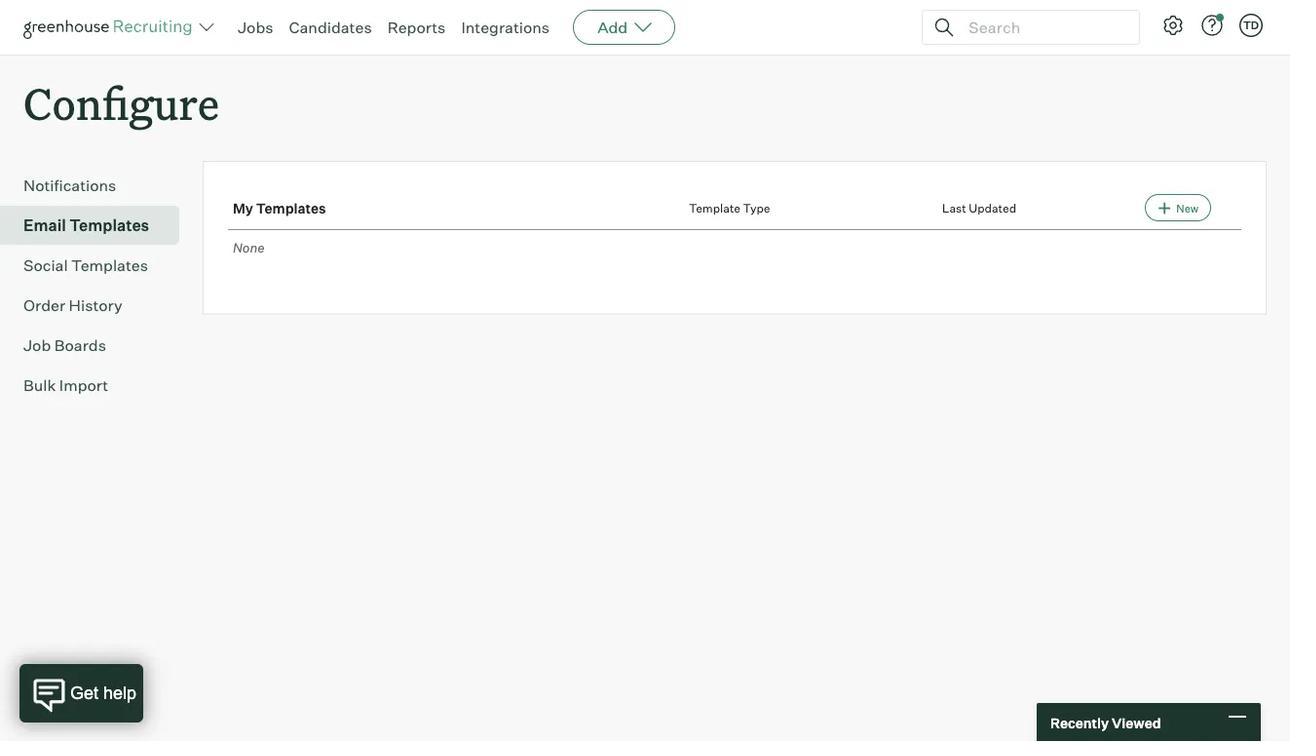 Task type: vqa. For each thing, say whether or not it's contained in the screenshot.
rightmost offer
no



Task type: describe. For each thing, give the bounding box(es) containing it.
social
[[23, 256, 68, 275]]

jobs
[[238, 18, 274, 37]]

notifications link
[[23, 174, 172, 197]]

reports link
[[388, 18, 446, 37]]

last updated
[[943, 200, 1017, 215]]

order
[[23, 296, 65, 315]]

social templates
[[23, 256, 148, 275]]

updated
[[969, 200, 1017, 215]]

templates for social templates
[[71, 256, 148, 275]]

type
[[744, 200, 771, 215]]

integrations
[[462, 18, 550, 37]]

last
[[943, 200, 967, 215]]

job boards
[[23, 336, 106, 355]]

social templates link
[[23, 254, 172, 277]]

configure image
[[1162, 14, 1186, 37]]

boards
[[54, 336, 106, 355]]

history
[[69, 296, 123, 315]]

none
[[233, 240, 265, 255]]

configure
[[23, 74, 219, 132]]

td button
[[1240, 14, 1264, 37]]

email templates link
[[23, 214, 172, 237]]

email
[[23, 216, 66, 235]]

new
[[1177, 202, 1199, 215]]

email templates
[[23, 216, 149, 235]]

Search text field
[[964, 13, 1122, 41]]

add
[[598, 18, 628, 37]]

bulk import
[[23, 376, 108, 395]]

reports
[[388, 18, 446, 37]]

job boards link
[[23, 334, 172, 357]]

job
[[23, 336, 51, 355]]



Task type: locate. For each thing, give the bounding box(es) containing it.
add button
[[573, 10, 676, 45]]

recently viewed
[[1051, 714, 1162, 731]]

order history link
[[23, 294, 172, 317]]

templates up social templates 'link'
[[69, 216, 149, 235]]

template type
[[689, 200, 771, 215]]

templates up order history link
[[71, 256, 148, 275]]

templates inside 'link'
[[71, 256, 148, 275]]

templates for my templates
[[256, 199, 326, 216]]

greenhouse recruiting image
[[23, 16, 199, 39]]

templates
[[256, 199, 326, 216], [69, 216, 149, 235], [71, 256, 148, 275]]

integrations link
[[462, 18, 550, 37]]

candidates
[[289, 18, 372, 37]]

new link
[[1146, 194, 1212, 222]]

templates right my
[[256, 199, 326, 216]]

recently
[[1051, 714, 1110, 731]]

template
[[689, 200, 741, 215]]

my
[[233, 199, 253, 216]]

td
[[1244, 19, 1260, 32]]

order history
[[23, 296, 123, 315]]

templates for email templates
[[69, 216, 149, 235]]

my templates
[[233, 199, 326, 216]]

td button
[[1236, 10, 1268, 41]]

notifications
[[23, 176, 116, 195]]

bulk import link
[[23, 374, 172, 397]]

jobs link
[[238, 18, 274, 37]]

import
[[59, 376, 108, 395]]

candidates link
[[289, 18, 372, 37]]

bulk
[[23, 376, 56, 395]]

viewed
[[1112, 714, 1162, 731]]



